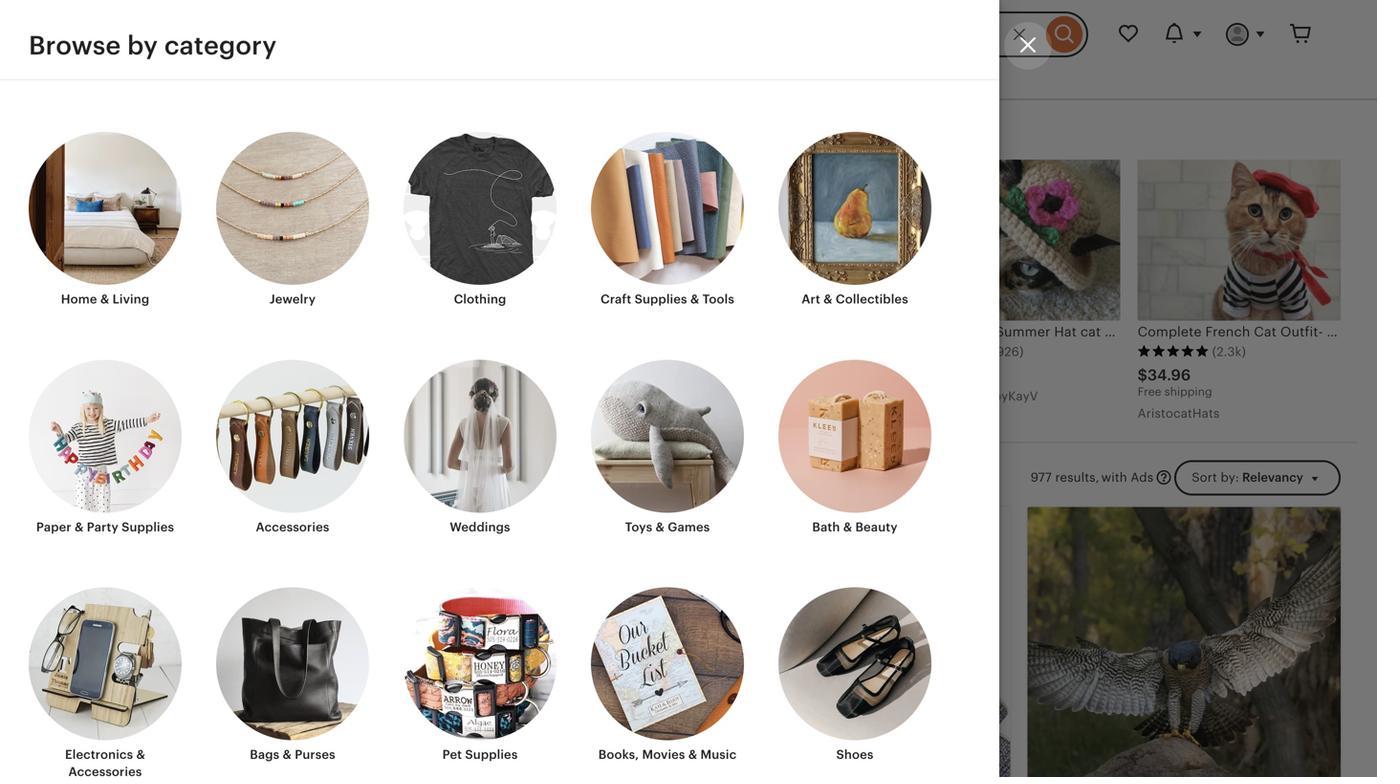Task type: locate. For each thing, give the bounding box(es) containing it.
party
[[87, 520, 118, 534]]

supplies
[[635, 292, 687, 307], [122, 520, 174, 534], [465, 748, 518, 762]]

$ up 15.99
[[257, 367, 267, 384]]

home
[[61, 292, 97, 307]]

5 out of 5 stars image up the 16.00
[[697, 345, 769, 358]]

$ inside $ handcraftedbykayv
[[918, 367, 927, 384]]

beauty
[[856, 520, 898, 534]]

6 5 out of 5 stars image from the left
[[1138, 345, 1210, 358]]

menu bar
[[19, 57, 1358, 101]]

$ up free
[[1138, 367, 1148, 384]]

bags
[[250, 748, 280, 762]]

$ up bisquesboutiqueshop
[[477, 367, 487, 384]]

clothing
[[454, 292, 506, 307]]

by
[[127, 31, 158, 60]]

$
[[257, 367, 267, 384], [477, 367, 487, 384], [697, 367, 707, 384], [918, 367, 927, 384], [1138, 367, 1148, 384], [257, 387, 265, 402]]

bath & beauty
[[812, 520, 898, 534]]

& right "electronics"
[[136, 748, 145, 762]]

supplies inside "craft supplies & tools" 'link'
[[635, 292, 687, 307]]

5 out of 5 stars image up 21.23 on the top left of page
[[477, 345, 549, 358]]

0 horizontal spatial accessories
[[68, 765, 142, 778]]

5 out of 5 stars image up 14.50 at left
[[36, 345, 108, 358]]

paper
[[36, 520, 71, 534]]

accessories
[[256, 520, 329, 534], [68, 765, 142, 778]]

bestseller
[[54, 522, 112, 536]]

books, movies & music
[[599, 748, 737, 762]]

collectibles
[[836, 292, 908, 307]]

5 out of 5 stars image up 11.19
[[257, 345, 328, 358]]

1 5 out of 5 stars image from the left
[[36, 345, 108, 358]]

3 5 out of 5 stars image from the left
[[477, 345, 549, 358]]

shoes link
[[779, 588, 932, 764]]

pink flower summer hat cat hats cat costumes cat accessories cat clothing pet supplies pet clothings pet costumes image
[[918, 160, 1121, 321]]

bags & purses link
[[216, 588, 369, 764]]

$ inside $ 21.23 bisquesboutiqueshop
[[477, 367, 487, 384]]

21.23
[[487, 367, 525, 384]]

living
[[112, 292, 149, 307]]

11.19
[[267, 367, 299, 384]]

festive spinning christmas tree pet hat - magical holiday wear for pets! image
[[36, 507, 350, 778]]

5 5 out of 5 stars image from the left
[[918, 345, 989, 358]]

1 horizontal spatial accessories
[[256, 520, 329, 534]]

$ for 21.23
[[477, 367, 487, 384]]

2 vertical spatial supplies
[[465, 748, 518, 762]]

& for home & living
[[100, 292, 109, 307]]

5 out of 5 stars image up 34.96
[[1138, 345, 1210, 358]]

& left the party
[[75, 520, 84, 534]]

most loved
[[36, 128, 138, 148]]

0 horizontal spatial supplies
[[122, 520, 174, 534]]

accessories link
[[216, 360, 369, 536]]

rainbow macaw costume feather wings, tropical bird wings for adults teens children, halloween bird accessory, cosplay feather wings zucker® image
[[367, 507, 680, 778]]

supplies for craft
[[635, 292, 687, 307]]

& for bath & beauty
[[843, 520, 852, 534]]

supplies right the party
[[122, 520, 174, 534]]

& right bags
[[283, 748, 292, 762]]

None search field
[[250, 11, 1088, 57]]

2 5 out of 5 stars image from the left
[[257, 345, 328, 358]]

weddings link
[[404, 360, 557, 536]]

filters
[[300, 471, 336, 485]]

1 vertical spatial supplies
[[122, 520, 174, 534]]

(926)
[[992, 345, 1024, 359]]

14.50 wafflestash
[[36, 367, 108, 404]]

& for bags & purses
[[283, 748, 292, 762]]

34.96
[[1148, 367, 1191, 384]]

supplies for pet
[[465, 748, 518, 762]]

$ 11.19 $ 15.99 (30% off) withmyowntwopaws
[[257, 367, 385, 424]]

& right toys in the left of the page
[[656, 520, 665, 534]]

977
[[1031, 470, 1052, 485]]

paper & party supplies link
[[29, 360, 182, 536]]

$ 16.00 catsinhatsbymeg
[[697, 367, 804, 404]]

electronics & accessories link
[[29, 588, 182, 778]]

browse
[[29, 31, 121, 60]]

1 vertical spatial accessories
[[68, 765, 142, 778]]

craft supplies & tools
[[601, 292, 735, 307]]

& inside the 'electronics & accessories'
[[136, 748, 145, 762]]

handcraftedbykayv
[[918, 389, 1038, 404]]

(30%
[[300, 387, 330, 402]]

browse by category
[[29, 31, 277, 60]]

$ up 'catsinhatsbymeg' on the right of page
[[697, 367, 707, 384]]

accessories down all
[[256, 520, 329, 534]]

$ inside $ 16.00 catsinhatsbymeg
[[697, 367, 707, 384]]

& right art
[[824, 292, 833, 307]]

banner
[[19, 0, 1358, 57]]

games
[[668, 520, 710, 534]]

& right the home
[[100, 292, 109, 307]]

& left tools
[[690, 292, 700, 307]]

supplies right the pet
[[465, 748, 518, 762]]

$ up handcraftedbykayv
[[918, 367, 927, 384]]

&
[[100, 292, 109, 307], [690, 292, 700, 307], [824, 292, 833, 307], [75, 520, 84, 534], [656, 520, 665, 534], [843, 520, 852, 534], [136, 748, 145, 762], [283, 748, 292, 762], [688, 748, 698, 762]]

ads
[[1131, 470, 1154, 485]]

category
[[164, 31, 277, 60]]

& right bath
[[843, 520, 852, 534]]

2 horizontal spatial supplies
[[635, 292, 687, 307]]

supplies inside pet supplies 'link'
[[465, 748, 518, 762]]

0 vertical spatial supplies
[[635, 292, 687, 307]]

$ 34.96 free shipping aristocathats
[[1138, 367, 1220, 421]]

art
[[802, 292, 821, 307]]

1 horizontal spatial supplies
[[465, 748, 518, 762]]

art & collectibles link
[[779, 132, 932, 308]]

books,
[[599, 748, 639, 762]]

5 out of 5 stars image
[[36, 345, 108, 358], [257, 345, 328, 358], [477, 345, 549, 358], [697, 345, 769, 358], [918, 345, 989, 358], [1138, 345, 1210, 358]]

music
[[701, 748, 737, 762]]

15.99
[[265, 387, 296, 402]]

14.50
[[46, 367, 87, 384]]

all filters
[[281, 471, 336, 485]]

accessories inside the 'electronics & accessories'
[[68, 765, 142, 778]]

supplies right 'craft'
[[635, 292, 687, 307]]

$ inside $ 34.96 free shipping aristocathats
[[1138, 367, 1148, 384]]

5 out of 5 stars image up $ handcraftedbykayv
[[918, 345, 989, 358]]

4 5 out of 5 stars image from the left
[[697, 345, 769, 358]]

santa hat for cats image
[[697, 160, 900, 321]]

pet supplies link
[[404, 588, 557, 764]]

0 vertical spatial accessories
[[256, 520, 329, 534]]

accessories down "electronics"
[[68, 765, 142, 778]]

& inside "link"
[[824, 292, 833, 307]]



Task type: vqa. For each thing, say whether or not it's contained in the screenshot.
977
yes



Task type: describe. For each thing, give the bounding box(es) containing it.
kicker/scratcher toy, with organic catnip, silvervine and valerian root. it's the original scratch, jingle and roll ultimate cat toy. image
[[697, 507, 1011, 778]]

electronics & accessories
[[65, 748, 145, 778]]

meowbucks apron (classic green) image
[[36, 160, 239, 321]]

peek overlay dialog
[[0, 0, 1377, 778]]

$ handcraftedbykayv
[[918, 367, 1038, 404]]

craft supplies & tools link
[[591, 132, 744, 308]]

home & living
[[61, 292, 149, 307]]

bath
[[812, 520, 840, 534]]

all filters button
[[247, 461, 351, 495]]

results,
[[1055, 470, 1100, 485]]

jewelry link
[[216, 132, 369, 308]]

art & collectibles
[[802, 292, 908, 307]]

$ for 11.19
[[257, 367, 267, 384]]

& for toys & games
[[656, 520, 665, 534]]

home & living link
[[29, 132, 182, 308]]

$ 21.23 bisquesboutiqueshop
[[477, 367, 610, 404]]

loved
[[84, 128, 138, 148]]

complete french cat outfit- cat beret, ascot and striped shirt pet outfit -- free shipping image
[[1138, 160, 1341, 321]]

& left "music"
[[688, 748, 698, 762]]

$ left (30%
[[257, 387, 265, 402]]

supplies inside paper & party supplies link
[[122, 520, 174, 534]]

withmyowntwopaws
[[257, 409, 385, 424]]

toys & games
[[625, 520, 710, 534]]

16.00
[[707, 367, 749, 384]]

movies
[[642, 748, 685, 762]]

& for paper & party supplies
[[75, 520, 84, 534]]

peregrine falcon image
[[1028, 507, 1341, 778]]

shoes
[[836, 748, 874, 762]]

$ for handcraftedbykayv
[[918, 367, 927, 384]]

wafflestash
[[36, 389, 108, 404]]

electronics
[[65, 748, 133, 762]]

toys & games link
[[591, 360, 744, 536]]

most loved link
[[36, 126, 159, 151]]

jewelry
[[270, 292, 316, 307]]

all
[[281, 471, 297, 485]]

& for art & collectibles
[[824, 292, 833, 307]]

craft
[[601, 292, 632, 307]]

most
[[36, 128, 80, 148]]

clothing link
[[404, 132, 557, 308]]

$ for 16.00
[[697, 367, 707, 384]]

with
[[1102, 470, 1128, 485]]

weddings
[[450, 520, 510, 534]]

bisquesboutiqueshop
[[477, 389, 610, 404]]

green knitted yarn frog hat for cat or samll animal small and medium (cat accessories, small animal accessories, cat gifts yarn, cat hat) image
[[257, 160, 460, 321]]

bestseller link
[[36, 507, 350, 778]]

& inside 'link'
[[690, 292, 700, 307]]

bags & purses
[[250, 748, 335, 762]]

bath & beauty link
[[779, 360, 932, 536]]

shipping
[[1165, 386, 1212, 398]]

977 results,
[[1031, 470, 1100, 485]]

catsinhatsbymeg
[[697, 389, 804, 404]]

free
[[1138, 386, 1162, 398]]

(2.3k)
[[1212, 345, 1246, 359]]

off)
[[334, 387, 355, 402]]

with ads
[[1102, 470, 1154, 485]]

cat bat wing costume - cat apparel / clothing - pet image
[[477, 160, 680, 321]]

toys
[[625, 520, 653, 534]]

$ for 34.96
[[1138, 367, 1148, 384]]

books, movies & music link
[[591, 588, 744, 764]]

purses
[[295, 748, 335, 762]]

aristocathats
[[1138, 406, 1220, 421]]

paper & party supplies
[[36, 520, 174, 534]]

tools
[[703, 292, 735, 307]]

& for electronics & accessories
[[136, 748, 145, 762]]

pet
[[442, 748, 462, 762]]

pet supplies
[[442, 748, 518, 762]]



